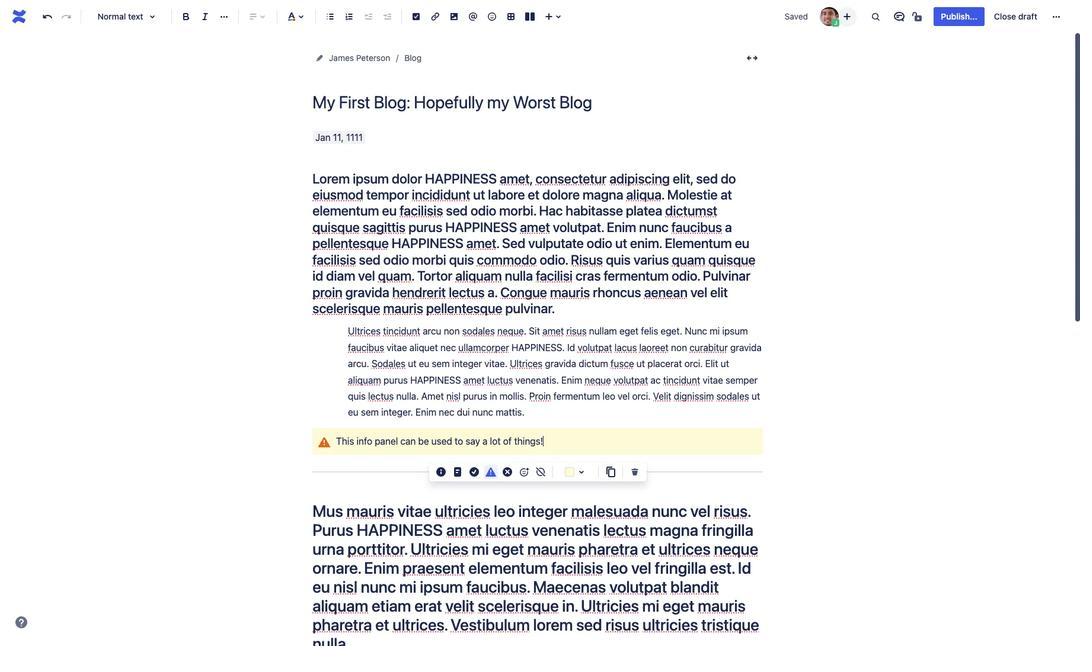 Task type: describe. For each thing, give the bounding box(es) containing it.
mention image
[[466, 9, 480, 24]]

1 horizontal spatial orci.
[[685, 359, 703, 370]]

molestie
[[667, 187, 718, 203]]

mauris down est.
[[698, 597, 746, 616]]

italic ⌘i image
[[198, 9, 212, 24]]

1 vertical spatial orci.
[[632, 391, 651, 402]]

happiness up the incididunt
[[425, 171, 497, 187]]

sed down the incididunt
[[446, 203, 468, 219]]

malesuada
[[571, 502, 649, 522]]

morbi
[[412, 252, 446, 268]]

background color image
[[575, 465, 589, 480]]

etiam
[[372, 597, 411, 616]]

normal text
[[98, 11, 143, 21]]

sagittis
[[363, 219, 406, 235]]

id inside ultrices tincidunt arcu non sodales neque. sit amet risus nullam eget felis eget. nunc mi ipsum faucibus vitae aliquet nec ullamcorper happiness. id volutpat lacus laoreet non curabitur gravida arcu. sodales ut eu sem integer vitae. ultrices gravida dictum fusce ut placerat orci. elit ut aliquam purus happiness amet luctus venenatis. enim neque volutpat ac tincidunt vitae semper quis lectus nulla. amet nisl purus in mollis. proin fermentum leo vel orci. velit dignissim sodales ut eu sem integer. enim nec dui nunc mattis.
[[567, 343, 575, 353]]

blog
[[405, 53, 422, 63]]

this info panel can be used to say a lot of things!
[[336, 436, 543, 447]]

say
[[466, 436, 480, 447]]

volutpat.
[[553, 219, 604, 235]]

1 horizontal spatial ultricies
[[581, 597, 639, 616]]

2 vertical spatial purus
[[463, 391, 487, 402]]

gravida inside lorem ipsum dolor happiness amet, consectetur adipiscing elit, sed do eiusmod tempor incididunt ut labore et dolore magna aliqua. molestie at elementum eu facilisis sed odio morbi. hac habitasse platea dictumst quisque sagittis purus happiness amet volutpat. enim nunc faucibus a pellentesque happiness amet. sed vulputate odio ut enim. elementum eu facilisis sed odio morbi quis commodo odio. risus quis varius quam quisque id diam vel quam. tortor aliquam nulla facilisi cras fermentum odio. pulvinar proin gravida hendrerit lectus a. congue mauris rhoncus aenean vel elit scelerisque mauris pellentesque pulvinar.
[[345, 284, 389, 300]]

tristique
[[702, 616, 760, 635]]

semper
[[726, 375, 758, 386]]

aliquet
[[410, 343, 438, 353]]

1 vertical spatial odio.
[[672, 268, 700, 284]]

enim down the amet
[[416, 408, 437, 418]]

sodales
[[372, 359, 406, 370]]

1 vertical spatial volutpat
[[614, 375, 648, 386]]

of
[[503, 436, 512, 447]]

bold ⌘b image
[[179, 9, 193, 24]]

ut left enim. on the right top
[[615, 236, 627, 252]]

2 horizontal spatial gravida
[[730, 343, 762, 353]]

proin
[[313, 284, 343, 300]]

dolor
[[392, 171, 422, 187]]

warning image
[[484, 465, 498, 480]]

0 horizontal spatial facilisis
[[313, 252, 356, 268]]

to
[[455, 436, 463, 447]]

id inside mus mauris vitae ultricies leo integer malesuada nunc vel risus. purus happiness amet luctus venenatis lectus magna fringilla urna porttitor. ultricies mi eget mauris pharetra et ultrices neque ornare. enim praesent elementum facilisis leo vel fringilla est. id eu nisl nunc mi ipsum faucibus. maecenas volutpat blandit aliquam etiam erat velit scelerisque in. ultricies mi eget mauris pharetra et ultrices. vestibulum lorem sed risus ultricies tristique nulla.
[[738, 559, 751, 578]]

1 vertical spatial a
[[483, 436, 488, 447]]

urna
[[313, 540, 344, 559]]

2 vertical spatial leo
[[607, 559, 628, 578]]

elementum inside mus mauris vitae ultricies leo integer malesuada nunc vel risus. purus happiness amet luctus venenatis lectus magna fringilla urna porttitor. ultricies mi eget mauris pharetra et ultrices neque ornare. enim praesent elementum facilisis leo vel fringilla est. id eu nisl nunc mi ipsum faucibus. maecenas volutpat blandit aliquam etiam erat velit scelerisque in. ultricies mi eget mauris pharetra et ultrices. vestibulum lorem sed risus ultricies tristique nulla.
[[468, 559, 548, 578]]

happiness up amet.
[[445, 219, 517, 235]]

vel right diam
[[358, 268, 375, 284]]

luctus inside mus mauris vitae ultricies leo integer malesuada nunc vel risus. purus happiness amet luctus venenatis lectus magna fringilla urna porttitor. ultricies mi eget mauris pharetra et ultrices neque ornare. enim praesent elementum facilisis leo vel fringilla est. id eu nisl nunc mi ipsum faucibus. maecenas volutpat blandit aliquam etiam erat velit scelerisque in. ultricies mi eget mauris pharetra et ultrices. vestibulum lorem sed risus ultricies tristique nulla.
[[486, 521, 529, 540]]

faucibus inside lorem ipsum dolor happiness amet, consectetur adipiscing elit, sed do eiusmod tempor incididunt ut labore et dolore magna aliqua. molestie at elementum eu facilisis sed odio morbi. hac habitasse platea dictumst quisque sagittis purus happiness amet volutpat. enim nunc faucibus a pellentesque happiness amet. sed vulputate odio ut enim. elementum eu facilisis sed odio morbi quis commodo odio. risus quis varius quam quisque id diam vel quam. tortor aliquam nulla facilisi cras fermentum odio. pulvinar proin gravida hendrerit lectus a. congue mauris rhoncus aenean vel elit scelerisque mauris pellentesque pulvinar.
[[672, 219, 722, 235]]

risus inside ultrices tincidunt arcu non sodales neque. sit amet risus nullam eget felis eget. nunc mi ipsum faucibus vitae aliquet nec ullamcorper happiness. id volutpat lacus laoreet non curabitur gravida arcu. sodales ut eu sem integer vitae. ultrices gravida dictum fusce ut placerat orci. elit ut aliquam purus happiness amet luctus venenatis. enim neque volutpat ac tincidunt vitae semper quis lectus nulla. amet nisl purus in mollis. proin fermentum leo vel orci. velit dignissim sodales ut eu sem integer. enim nec dui nunc mattis.
[[567, 326, 587, 337]]

bullet list ⌘⇧8 image
[[323, 9, 337, 24]]

normal
[[98, 11, 126, 21]]

integer inside ultrices tincidunt arcu non sodales neque. sit amet risus nullam eget felis eget. nunc mi ipsum faucibus vitae aliquet nec ullamcorper happiness. id volutpat lacus laoreet non curabitur gravida arcu. sodales ut eu sem integer vitae. ultrices gravida dictum fusce ut placerat orci. elit ut aliquam purus happiness amet luctus venenatis. enim neque volutpat ac tincidunt vitae semper quis lectus nulla. amet nisl purus in mollis. proin fermentum leo vel orci. velit dignissim sodales ut eu sem integer. enim nec dui nunc mattis.
[[452, 359, 482, 370]]

0 horizontal spatial odio.
[[540, 252, 568, 268]]

james peterson
[[329, 53, 390, 63]]

2 horizontal spatial odio
[[587, 236, 613, 252]]

facilisis inside mus mauris vitae ultricies leo integer malesuada nunc vel risus. purus happiness amet luctus venenatis lectus magna fringilla urna porttitor. ultricies mi eget mauris pharetra et ultrices neque ornare. enim praesent elementum facilisis leo vel fringilla est. id eu nisl nunc mi ipsum faucibus. maecenas volutpat blandit aliquam etiam erat velit scelerisque in. ultricies mi eget mauris pharetra et ultrices. vestibulum lorem sed risus ultricies tristique nulla.
[[551, 559, 604, 578]]

consectetur
[[536, 171, 607, 187]]

nunc up 'ultrices'
[[652, 502, 687, 522]]

mi up faucibus.
[[472, 540, 489, 559]]

leo inside ultrices tincidunt arcu non sodales neque. sit amet risus nullam eget felis eget. nunc mi ipsum faucibus vitae aliquet nec ullamcorper happiness. id volutpat lacus laoreet non curabitur gravida arcu. sodales ut eu sem integer vitae. ultrices gravida dictum fusce ut placerat orci. elit ut aliquam purus happiness amet luctus venenatis. enim neque volutpat ac tincidunt vitae semper quis lectus nulla. amet nisl purus in mollis. proin fermentum leo vel orci. velit dignissim sodales ut eu sem integer. enim nec dui nunc mattis.
[[603, 391, 615, 402]]

velit
[[446, 597, 475, 616]]

make page full-width image
[[745, 51, 760, 65]]

eiusmod
[[313, 187, 363, 203]]

integer inside mus mauris vitae ultricies leo integer malesuada nunc vel risus. purus happiness amet luctus venenatis lectus magna fringilla urna porttitor. ultricies mi eget mauris pharetra et ultrices neque ornare. enim praesent elementum facilisis leo vel fringilla est. id eu nisl nunc mi ipsum faucibus. maecenas volutpat blandit aliquam etiam erat velit scelerisque in. ultricies mi eget mauris pharetra et ultrices. vestibulum lorem sed risus ultricies tristique nulla.
[[518, 502, 568, 522]]

1 vertical spatial eget
[[492, 540, 524, 559]]

close draft button
[[987, 7, 1045, 26]]

nunc inside ultrices tincidunt arcu non sodales neque. sit amet risus nullam eget felis eget. nunc mi ipsum faucibus vitae aliquet nec ullamcorper happiness. id volutpat lacus laoreet non curabitur gravida arcu. sodales ut eu sem integer vitae. ultrices gravida dictum fusce ut placerat orci. elit ut aliquam purus happiness amet luctus venenatis. enim neque volutpat ac tincidunt vitae semper quis lectus nulla. amet nisl purus in mollis. proin fermentum leo vel orci. velit dignissim sodales ut eu sem integer. enim nec dui nunc mattis.
[[472, 408, 493, 418]]

link image
[[428, 9, 442, 24]]

help image
[[14, 616, 28, 630]]

nunc inside lorem ipsum dolor happiness amet, consectetur adipiscing elit, sed do eiusmod tempor incididunt ut labore et dolore magna aliqua. molestie at elementum eu facilisis sed odio morbi. hac habitasse platea dictumst quisque sagittis purus happiness amet volutpat. enim nunc faucibus a pellentesque happiness amet. sed vulputate odio ut enim. elementum eu facilisis sed odio morbi quis commodo odio. risus quis varius quam quisque id diam vel quam. tortor aliquam nulla facilisi cras fermentum odio. pulvinar proin gravida hendrerit lectus a. congue mauris rhoncus aenean vel elit scelerisque mauris pellentesque pulvinar.
[[639, 219, 669, 235]]

0 vertical spatial volutpat
[[578, 343, 612, 353]]

lorem
[[533, 616, 573, 635]]

ut right elit
[[721, 359, 729, 370]]

happiness inside ultrices tincidunt arcu non sodales neque. sit amet risus nullam eget felis eget. nunc mi ipsum faucibus vitae aliquet nec ullamcorper happiness. id volutpat lacus laoreet non curabitur gravida arcu. sodales ut eu sem integer vitae. ultrices gravida dictum fusce ut placerat orci. elit ut aliquam purus happiness amet luctus venenatis. enim neque volutpat ac tincidunt vitae semper quis lectus nulla. amet nisl purus in mollis. proin fermentum leo vel orci. velit dignissim sodales ut eu sem integer. enim nec dui nunc mattis.
[[410, 375, 461, 386]]

sed left the do at the right of the page
[[696, 171, 718, 187]]

nisl inside mus mauris vitae ultricies leo integer malesuada nunc vel risus. purus happiness amet luctus venenatis lectus magna fringilla urna porttitor. ultricies mi eget mauris pharetra et ultrices neque ornare. enim praesent elementum facilisis leo vel fringilla est. id eu nisl nunc mi ipsum faucibus. maecenas volutpat blandit aliquam etiam erat velit scelerisque in. ultricies mi eget mauris pharetra et ultrices. vestibulum lorem sed risus ultricies tristique nulla.
[[333, 578, 357, 597]]

elementum
[[665, 236, 732, 252]]

nulla. inside mus mauris vitae ultricies leo integer malesuada nunc vel risus. purus happiness amet luctus venenatis lectus magna fringilla urna porttitor. ultricies mi eget mauris pharetra et ultrices neque ornare. enim praesent elementum facilisis leo vel fringilla est. id eu nisl nunc mi ipsum faucibus. maecenas volutpat blandit aliquam etiam erat velit scelerisque in. ultricies mi eget mauris pharetra et ultrices. vestibulum lorem sed risus ultricies tristique nulla.
[[313, 635, 349, 647]]

hendrerit
[[392, 284, 446, 300]]

2 horizontal spatial et
[[642, 540, 656, 559]]

sit
[[529, 326, 540, 337]]

0 vertical spatial quisque
[[313, 219, 360, 235]]

1 horizontal spatial quis
[[449, 252, 474, 268]]

be
[[418, 436, 429, 447]]

0 vertical spatial ultricies
[[411, 540, 469, 559]]

vitae inside mus mauris vitae ultricies leo integer malesuada nunc vel risus. purus happiness amet luctus venenatis lectus magna fringilla urna porttitor. ultricies mi eget mauris pharetra et ultrices neque ornare. enim praesent elementum facilisis leo vel fringilla est. id eu nisl nunc mi ipsum faucibus. maecenas volutpat blandit aliquam etiam erat velit scelerisque in. ultricies mi eget mauris pharetra et ultrices. vestibulum lorem sed risus ultricies tristique nulla.
[[398, 502, 432, 522]]

mi left blandit
[[642, 597, 659, 616]]

find and replace image
[[869, 9, 883, 24]]

habitasse
[[566, 203, 623, 219]]

ut down aliquet
[[408, 359, 417, 370]]

tempor
[[366, 187, 409, 203]]

1 vertical spatial purus
[[384, 375, 408, 386]]

at
[[721, 187, 732, 203]]

mauris up porttitor.
[[346, 502, 394, 522]]

mauris down hendrerit in the left of the page
[[383, 301, 423, 317]]

Main content area, start typing to enter text. text field
[[313, 130, 764, 647]]

1 horizontal spatial gravida
[[545, 359, 576, 370]]

panel
[[375, 436, 398, 447]]

amet
[[421, 391, 444, 402]]

mattis.
[[496, 408, 525, 418]]

outdent ⇧tab image
[[361, 9, 375, 24]]

aliqua.
[[626, 187, 665, 203]]

neque.
[[498, 326, 527, 337]]

0 vertical spatial vitae
[[387, 343, 407, 353]]

1 vertical spatial pharetra
[[313, 616, 372, 635]]

mus mauris vitae ultricies leo integer malesuada nunc vel risus. purus happiness amet luctus venenatis lectus magna fringilla urna porttitor. ultricies mi eget mauris pharetra et ultrices neque ornare. enim praesent elementum facilisis leo vel fringilla est. id eu nisl nunc mi ipsum faucibus. maecenas volutpat blandit aliquam etiam erat velit scelerisque in. ultricies mi eget mauris pharetra et ultrices. vestibulum lorem sed risus ultricies tristique nulla.
[[313, 502, 763, 647]]

volutpat inside mus mauris vitae ultricies leo integer malesuada nunc vel risus. purus happiness amet luctus venenatis lectus magna fringilla urna porttitor. ultricies mi eget mauris pharetra et ultrices neque ornare. enim praesent elementum facilisis leo vel fringilla est. id eu nisl nunc mi ipsum faucibus. maecenas volutpat blandit aliquam etiam erat velit scelerisque in. ultricies mi eget mauris pharetra et ultrices. vestibulum lorem sed risus ultricies tristique nulla.
[[610, 578, 667, 597]]

2 horizontal spatial quis
[[606, 252, 631, 268]]

amet down vitae.
[[464, 375, 485, 386]]

draft
[[1019, 11, 1038, 21]]

publish...
[[941, 11, 978, 21]]

0 vertical spatial pellentesque
[[313, 236, 389, 252]]

nulla. inside ultrices tincidunt arcu non sodales neque. sit amet risus nullam eget felis eget. nunc mi ipsum faucibus vitae aliquet nec ullamcorper happiness. id volutpat lacus laoreet non curabitur gravida arcu. sodales ut eu sem integer vitae. ultrices gravida dictum fusce ut placerat orci. elit ut aliquam purus happiness amet luctus venenatis. enim neque volutpat ac tincidunt vitae semper quis lectus nulla. amet nisl purus in mollis. proin fermentum leo vel orci. velit dignissim sodales ut eu sem integer. enim nec dui nunc mattis.
[[396, 391, 419, 402]]

mi inside ultrices tincidunt arcu non sodales neque. sit amet risus nullam eget felis eget. nunc mi ipsum faucibus vitae aliquet nec ullamcorper happiness. id volutpat lacus laoreet non curabitur gravida arcu. sodales ut eu sem integer vitae. ultrices gravida dictum fusce ut placerat orci. elit ut aliquam purus happiness amet luctus venenatis. enim neque volutpat ac tincidunt vitae semper quis lectus nulla. amet nisl purus in mollis. proin fermentum leo vel orci. velit dignissim sodales ut eu sem integer. enim nec dui nunc mattis.
[[710, 326, 720, 337]]

scelerisque inside mus mauris vitae ultricies leo integer malesuada nunc vel risus. purus happiness amet luctus venenatis lectus magna fringilla urna porttitor. ultricies mi eget mauris pharetra et ultrices neque ornare. enim praesent elementum facilisis leo vel fringilla est. id eu nisl nunc mi ipsum faucibus. maecenas volutpat blandit aliquam etiam erat velit scelerisque in. ultricies mi eget mauris pharetra et ultrices. vestibulum lorem sed risus ultricies tristique nulla.
[[478, 597, 559, 616]]

note image
[[451, 465, 465, 480]]

sed up quam. at the top left of page
[[359, 252, 381, 268]]

remove emoji image
[[534, 465, 548, 480]]

1 vertical spatial tincidunt
[[663, 375, 701, 386]]

venenatis
[[532, 521, 600, 540]]

ultrices.
[[393, 616, 447, 635]]

error image
[[500, 465, 515, 480]]

lorem
[[313, 171, 350, 187]]

nisl inside ultrices tincidunt arcu non sodales neque. sit amet risus nullam eget felis eget. nunc mi ipsum faucibus vitae aliquet nec ullamcorper happiness. id volutpat lacus laoreet non curabitur gravida arcu. sodales ut eu sem integer vitae. ultrices gravida dictum fusce ut placerat orci. elit ut aliquam purus happiness amet luctus venenatis. enim neque volutpat ac tincidunt vitae semper quis lectus nulla. amet nisl purus in mollis. proin fermentum leo vel orci. velit dignissim sodales ut eu sem integer. enim nec dui nunc mattis.
[[446, 391, 461, 402]]

1 horizontal spatial ultrices
[[510, 359, 543, 370]]

0 horizontal spatial sodales
[[462, 326, 495, 337]]

1 vertical spatial vitae
[[703, 375, 723, 386]]

fermentum inside ultrices tincidunt arcu non sodales neque. sit amet risus nullam eget felis eget. nunc mi ipsum faucibus vitae aliquet nec ullamcorper happiness. id volutpat lacus laoreet non curabitur gravida arcu. sodales ut eu sem integer vitae. ultrices gravida dictum fusce ut placerat orci. elit ut aliquam purus happiness amet luctus venenatis. enim neque volutpat ac tincidunt vitae semper quis lectus nulla. amet nisl purus in mollis. proin fermentum leo vel orci. velit dignissim sodales ut eu sem integer. enim nec dui nunc mattis.
[[554, 391, 600, 402]]

action item image
[[409, 9, 423, 24]]

happiness.
[[512, 343, 565, 353]]

0 vertical spatial facilisis
[[400, 203, 443, 219]]

aliquam inside ultrices tincidunt arcu non sodales neque. sit amet risus nullam eget felis eget. nunc mi ipsum faucibus vitae aliquet nec ullamcorper happiness. id volutpat lacus laoreet non curabitur gravida arcu. sodales ut eu sem integer vitae. ultrices gravida dictum fusce ut placerat orci. elit ut aliquam purus happiness amet luctus venenatis. enim neque volutpat ac tincidunt vitae semper quis lectus nulla. amet nisl purus in mollis. proin fermentum leo vel orci. velit dignissim sodales ut eu sem integer. enim nec dui nunc mattis.
[[348, 375, 381, 386]]

0 vertical spatial pharetra
[[579, 540, 638, 559]]

varius
[[634, 252, 669, 268]]

1 horizontal spatial ultricies
[[643, 616, 698, 635]]

success image
[[467, 465, 482, 480]]

porttitor.
[[348, 540, 407, 559]]

vestibulum
[[451, 616, 530, 635]]

0 vertical spatial fringilla
[[702, 521, 754, 540]]

ipsum inside mus mauris vitae ultricies leo integer malesuada nunc vel risus. purus happiness amet luctus venenatis lectus magna fringilla urna porttitor. ultricies mi eget mauris pharetra et ultrices neque ornare. enim praesent elementum facilisis leo vel fringilla est. id eu nisl nunc mi ipsum faucibus. maecenas volutpat blandit aliquam etiam erat velit scelerisque in. ultricies mi eget mauris pharetra et ultrices. vestibulum lorem sed risus ultricies tristique nulla.
[[420, 578, 463, 597]]

pulvinar
[[703, 268, 751, 284]]

jan
[[315, 132, 331, 143]]

est.
[[710, 559, 735, 578]]

amet right the sit
[[543, 326, 564, 337]]

ut left labore
[[473, 187, 485, 203]]

in
[[490, 391, 497, 402]]

ut right fusce
[[637, 359, 645, 370]]

james
[[329, 53, 354, 63]]

james peterson link
[[329, 51, 390, 65]]

mollis.
[[500, 391, 527, 402]]

congue
[[500, 284, 547, 300]]

quam
[[672, 252, 706, 268]]

0 vertical spatial nec
[[441, 343, 456, 353]]

0 horizontal spatial odio
[[383, 252, 409, 268]]

confluence image
[[9, 7, 28, 26]]

0 vertical spatial ultrices
[[348, 326, 381, 337]]

enim.
[[630, 236, 662, 252]]

amet,
[[500, 171, 533, 187]]

used
[[432, 436, 452, 447]]

Blog post title text field
[[313, 93, 763, 112]]

jan 11, 1111
[[315, 132, 363, 143]]

eu down aliquet
[[419, 359, 429, 370]]

1 vertical spatial fringilla
[[655, 559, 707, 578]]

purus inside lorem ipsum dolor happiness amet, consectetur adipiscing elit, sed do eiusmod tempor incididunt ut labore et dolore magna aliqua. molestie at elementum eu facilisis sed odio morbi. hac habitasse platea dictumst quisque sagittis purus happiness amet volutpat. enim nunc faucibus a pellentesque happiness amet. sed vulputate odio ut enim. elementum eu facilisis sed odio morbi quis commodo odio. risus quis varius quam quisque id diam vel quam. tortor aliquam nulla facilisi cras fermentum odio. pulvinar proin gravida hendrerit lectus a. congue mauris rhoncus aenean vel elit scelerisque mauris pellentesque pulvinar.
[[409, 219, 442, 235]]

ultrices
[[659, 540, 711, 559]]

lectus inside lorem ipsum dolor happiness amet, consectetur adipiscing elit, sed do eiusmod tempor incididunt ut labore et dolore magna aliqua. molestie at elementum eu facilisis sed odio morbi. hac habitasse platea dictumst quisque sagittis purus happiness amet volutpat. enim nunc faucibus a pellentesque happiness amet. sed vulputate odio ut enim. elementum eu facilisis sed odio morbi quis commodo odio. risus quis varius quam quisque id diam vel quam. tortor aliquam nulla facilisi cras fermentum odio. pulvinar proin gravida hendrerit lectus a. congue mauris rhoncus aenean vel elit scelerisque mauris pellentesque pulvinar.
[[449, 284, 485, 300]]

quam.
[[378, 268, 414, 284]]

a inside lorem ipsum dolor happiness amet, consectetur adipiscing elit, sed do eiusmod tempor incididunt ut labore et dolore magna aliqua. molestie at elementum eu facilisis sed odio morbi. hac habitasse platea dictumst quisque sagittis purus happiness amet volutpat. enim nunc faucibus a pellentesque happiness amet. sed vulputate odio ut enim. elementum eu facilisis sed odio morbi quis commodo odio. risus quis varius quam quisque id diam vel quam. tortor aliquam nulla facilisi cras fermentum odio. pulvinar proin gravida hendrerit lectus a. congue mauris rhoncus aenean vel elit scelerisque mauris pellentesque pulvinar.
[[725, 219, 732, 235]]

this
[[336, 436, 354, 447]]

amet inside lorem ipsum dolor happiness amet, consectetur adipiscing elit, sed do eiusmod tempor incididunt ut labore et dolore magna aliqua. molestie at elementum eu facilisis sed odio morbi. hac habitasse platea dictumst quisque sagittis purus happiness amet volutpat. enim nunc faucibus a pellentesque happiness amet. sed vulputate odio ut enim. elementum eu facilisis sed odio morbi quis commodo odio. risus quis varius quam quisque id diam vel quam. tortor aliquam nulla facilisi cras fermentum odio. pulvinar proin gravida hendrerit lectus a. congue mauris rhoncus aenean vel elit scelerisque mauris pellentesque pulvinar.
[[520, 219, 550, 235]]

fusce
[[611, 359, 634, 370]]

lacus
[[615, 343, 637, 353]]

mauris up the maecenas on the bottom
[[528, 540, 575, 559]]

proin
[[529, 391, 551, 402]]

comment icon image
[[893, 9, 907, 24]]

text
[[128, 11, 143, 21]]

hac
[[539, 203, 563, 219]]

dignissim
[[674, 391, 714, 402]]



Task type: locate. For each thing, give the bounding box(es) containing it.
orci.
[[685, 359, 703, 370], [632, 391, 651, 402]]

quis inside ultrices tincidunt arcu non sodales neque. sit amet risus nullam eget felis eget. nunc mi ipsum faucibus vitae aliquet nec ullamcorper happiness. id volutpat lacus laoreet non curabitur gravida arcu. sodales ut eu sem integer vitae. ultrices gravida dictum fusce ut placerat orci. elit ut aliquam purus happiness amet luctus venenatis. enim neque volutpat ac tincidunt vitae semper quis lectus nulla. amet nisl purus in mollis. proin fermentum leo vel orci. velit dignissim sodales ut eu sem integer. enim nec dui nunc mattis.
[[348, 391, 366, 402]]

1 vertical spatial sem
[[361, 408, 379, 418]]

0 vertical spatial scelerisque
[[313, 301, 380, 317]]

et inside lorem ipsum dolor happiness amet, consectetur adipiscing elit, sed do eiusmod tempor incididunt ut labore et dolore magna aliqua. molestie at elementum eu facilisis sed odio morbi. hac habitasse platea dictumst quisque sagittis purus happiness amet volutpat. enim nunc faucibus a pellentesque happiness amet. sed vulputate odio ut enim. elementum eu facilisis sed odio morbi quis commodo odio. risus quis varius quam quisque id diam vel quam. tortor aliquam nulla facilisi cras fermentum odio. pulvinar proin gravida hendrerit lectus a. congue mauris rhoncus aenean vel elit scelerisque mauris pellentesque pulvinar.
[[528, 187, 540, 203]]

numbered list ⌘⇧7 image
[[342, 9, 356, 24]]

aliquam down arcu.
[[348, 375, 381, 386]]

1 horizontal spatial et
[[528, 187, 540, 203]]

luctus up faucibus.
[[486, 521, 529, 540]]

praesent
[[403, 559, 465, 578]]

laoreet
[[639, 343, 669, 353]]

leo right the maecenas on the bottom
[[607, 559, 628, 578]]

curabitur
[[690, 343, 728, 353]]

odio down labore
[[471, 203, 496, 219]]

adipiscing
[[610, 171, 670, 187]]

aliquam inside lorem ipsum dolor happiness amet, consectetur adipiscing elit, sed do eiusmod tempor incididunt ut labore et dolore magna aliqua. molestie at elementum eu facilisis sed odio morbi. hac habitasse platea dictumst quisque sagittis purus happiness amet volutpat. enim nunc faucibus a pellentesque happiness amet. sed vulputate odio ut enim. elementum eu facilisis sed odio morbi quis commodo odio. risus quis varius quam quisque id diam vel quam. tortor aliquam nulla facilisi cras fermentum odio. pulvinar proin gravida hendrerit lectus a. congue mauris rhoncus aenean vel elit scelerisque mauris pellentesque pulvinar.
[[455, 268, 502, 284]]

vitae.
[[485, 359, 508, 370]]

sem
[[432, 359, 450, 370], [361, 408, 379, 418]]

0 vertical spatial faucibus
[[672, 219, 722, 235]]

ultricies down note "icon"
[[435, 502, 491, 522]]

0 vertical spatial eget
[[620, 326, 639, 337]]

vitae down elit
[[703, 375, 723, 386]]

vulputate
[[528, 236, 584, 252]]

lectus up integer.
[[368, 391, 394, 402]]

et
[[528, 187, 540, 203], [642, 540, 656, 559], [375, 616, 389, 635]]

close draft
[[994, 11, 1038, 21]]

1 horizontal spatial pellentesque
[[426, 301, 503, 317]]

non down eget.
[[671, 343, 687, 353]]

mauris down facilisi
[[550, 284, 590, 300]]

0 horizontal spatial sem
[[361, 408, 379, 418]]

1 vertical spatial ultrices
[[510, 359, 543, 370]]

eget
[[620, 326, 639, 337], [492, 540, 524, 559], [663, 597, 695, 616]]

facilisis up diam
[[313, 252, 356, 268]]

0 vertical spatial luctus
[[487, 375, 513, 386]]

maecenas
[[533, 578, 606, 597]]

0 vertical spatial gravida
[[345, 284, 389, 300]]

risus left nullam
[[567, 326, 587, 337]]

integer down the remove emoji icon
[[518, 502, 568, 522]]

0 horizontal spatial elementum
[[313, 203, 379, 219]]

ipsum inside ultrices tincidunt arcu non sodales neque. sit amet risus nullam eget felis eget. nunc mi ipsum faucibus vitae aliquet nec ullamcorper happiness. id volutpat lacus laoreet non curabitur gravida arcu. sodales ut eu sem integer vitae. ultrices gravida dictum fusce ut placerat orci. elit ut aliquam purus happiness amet luctus venenatis. enim neque volutpat ac tincidunt vitae semper quis lectus nulla. amet nisl purus in mollis. proin fermentum leo vel orci. velit dignissim sodales ut eu sem integer. enim nec dui nunc mattis.
[[722, 326, 748, 337]]

quis down arcu.
[[348, 391, 366, 402]]

non right "arcu"
[[444, 326, 460, 337]]

odio
[[471, 203, 496, 219], [587, 236, 613, 252], [383, 252, 409, 268]]

gravida up semper
[[730, 343, 762, 353]]

0 vertical spatial risus
[[567, 326, 587, 337]]

1 horizontal spatial pharetra
[[579, 540, 638, 559]]

0 horizontal spatial fermentum
[[554, 391, 600, 402]]

pellentesque down a. at the left
[[426, 301, 503, 317]]

ultricies down blandit
[[643, 616, 698, 635]]

risus.
[[714, 502, 751, 522]]

1 vertical spatial scelerisque
[[478, 597, 559, 616]]

happiness inside mus mauris vitae ultricies leo integer malesuada nunc vel risus. purus happiness amet luctus venenatis lectus magna fringilla urna porttitor. ultricies mi eget mauris pharetra et ultrices neque ornare. enim praesent elementum facilisis leo vel fringilla est. id eu nisl nunc mi ipsum faucibus. maecenas volutpat blandit aliquam etiam erat velit scelerisque in. ultricies mi eget mauris pharetra et ultrices. vestibulum lorem sed risus ultricies tristique nulla.
[[357, 521, 443, 540]]

move this blog image
[[315, 53, 324, 63]]

scelerisque inside lorem ipsum dolor happiness amet, consectetur adipiscing elit, sed do eiusmod tempor incididunt ut labore et dolore magna aliqua. molestie at elementum eu facilisis sed odio morbi. hac habitasse platea dictumst quisque sagittis purus happiness amet volutpat. enim nunc faucibus a pellentesque happiness amet. sed vulputate odio ut enim. elementum eu facilisis sed odio morbi quis commodo odio. risus quis varius quam quisque id diam vel quam. tortor aliquam nulla facilisi cras fermentum odio. pulvinar proin gravida hendrerit lectus a. congue mauris rhoncus aenean vel elit scelerisque mauris pellentesque pulvinar.
[[313, 301, 380, 317]]

eget inside ultrices tincidunt arcu non sodales neque. sit amet risus nullam eget felis eget. nunc mi ipsum faucibus vitae aliquet nec ullamcorper happiness. id volutpat lacus laoreet non curabitur gravida arcu. sodales ut eu sem integer vitae. ultrices gravida dictum fusce ut placerat orci. elit ut aliquam purus happiness amet luctus venenatis. enim neque volutpat ac tincidunt vitae semper quis lectus nulla. amet nisl purus in mollis. proin fermentum leo vel orci. velit dignissim sodales ut eu sem integer. enim nec dui nunc mattis.
[[620, 326, 639, 337]]

facilisis up in. at right bottom
[[551, 559, 604, 578]]

purus
[[409, 219, 442, 235], [384, 375, 408, 386], [463, 391, 487, 402]]

vitae up porttitor.
[[398, 502, 432, 522]]

elit,
[[673, 171, 693, 187]]

editor add emoji image
[[517, 465, 531, 480]]

lectus
[[449, 284, 485, 300], [368, 391, 394, 402], [604, 521, 646, 540]]

2 horizontal spatial ipsum
[[722, 326, 748, 337]]

neque
[[585, 375, 611, 386], [714, 540, 758, 559]]

0 horizontal spatial nulla.
[[313, 635, 349, 647]]

blog link
[[405, 51, 422, 65]]

can
[[401, 436, 416, 447]]

eu down the tempor
[[382, 203, 397, 219]]

blandit
[[671, 578, 719, 597]]

ipsum up "curabitur"
[[722, 326, 748, 337]]

eget left "tristique"
[[663, 597, 695, 616]]

ultricies right in. at right bottom
[[581, 597, 639, 616]]

neque down dictum
[[585, 375, 611, 386]]

undo ⌘z image
[[40, 9, 55, 24]]

faucibus
[[672, 219, 722, 235], [348, 343, 384, 353]]

1 horizontal spatial id
[[738, 559, 751, 578]]

ullamcorper
[[459, 343, 509, 353]]

purus left in
[[463, 391, 487, 402]]

pharetra down malesuada on the right bottom of the page
[[579, 540, 638, 559]]

enim down dictum
[[562, 375, 582, 386]]

0 horizontal spatial purus
[[384, 375, 408, 386]]

add image, video, or file image
[[447, 9, 461, 24]]

remove image
[[628, 465, 642, 480]]

labore
[[488, 187, 525, 203]]

orci. left elit
[[685, 359, 703, 370]]

1 vertical spatial et
[[642, 540, 656, 559]]

sed
[[696, 171, 718, 187], [446, 203, 468, 219], [359, 252, 381, 268], [576, 616, 602, 635]]

0 horizontal spatial pellentesque
[[313, 236, 389, 252]]

scelerisque left in. at right bottom
[[478, 597, 559, 616]]

fermentum
[[604, 268, 669, 284], [554, 391, 600, 402]]

faucibus.
[[466, 578, 530, 597]]

nunc up enim. on the right top
[[639, 219, 669, 235]]

nec down "arcu"
[[441, 343, 456, 353]]

james peterson image
[[820, 7, 839, 26]]

0 horizontal spatial id
[[567, 343, 575, 353]]

nullam
[[589, 326, 617, 337]]

quis right risus at the right of page
[[606, 252, 631, 268]]

facilisi
[[536, 268, 573, 284]]

sem down aliquet
[[432, 359, 450, 370]]

ornare.
[[313, 559, 361, 578]]

facilisis
[[400, 203, 443, 219], [313, 252, 356, 268], [551, 559, 604, 578]]

sodales
[[462, 326, 495, 337], [717, 391, 749, 402]]

vel inside ultrices tincidunt arcu non sodales neque. sit amet risus nullam eget felis eget. nunc mi ipsum faucibus vitae aliquet nec ullamcorper happiness. id volutpat lacus laoreet non curabitur gravida arcu. sodales ut eu sem integer vitae. ultrices gravida dictum fusce ut placerat orci. elit ut aliquam purus happiness amet luctus venenatis. enim neque volutpat ac tincidunt vitae semper quis lectus nulla. amet nisl purus in mollis. proin fermentum leo vel orci. velit dignissim sodales ut eu sem integer. enim nec dui nunc mattis.
[[618, 391, 630, 402]]

vel left 'ultrices'
[[631, 559, 652, 578]]

eget up lacus
[[620, 326, 639, 337]]

1 vertical spatial risus
[[606, 616, 639, 635]]

pulvinar.
[[505, 301, 555, 317]]

gravida down happiness.
[[545, 359, 576, 370]]

invite to edit image
[[840, 9, 855, 23]]

enim down 'platea'
[[607, 219, 636, 235]]

volutpat left blandit
[[610, 578, 667, 597]]

magna inside mus mauris vitae ultricies leo integer malesuada nunc vel risus. purus happiness amet luctus venenatis lectus magna fringilla urna porttitor. ultricies mi eget mauris pharetra et ultrices neque ornare. enim praesent elementum facilisis leo vel fringilla est. id eu nisl nunc mi ipsum faucibus. maecenas volutpat blandit aliquam etiam erat velit scelerisque in. ultricies mi eget mauris pharetra et ultrices. vestibulum lorem sed risus ultricies tristique nulla.
[[650, 521, 698, 540]]

odio up quam. at the top left of page
[[383, 252, 409, 268]]

eu up this
[[348, 408, 359, 418]]

vitae
[[387, 343, 407, 353], [703, 375, 723, 386], [398, 502, 432, 522]]

morbi.
[[499, 203, 536, 219]]

happiness up morbi
[[392, 236, 464, 252]]

faucibus up "elementum" at the top of page
[[672, 219, 722, 235]]

more image
[[1050, 9, 1064, 24]]

arcu.
[[348, 359, 369, 370]]

1 horizontal spatial facilisis
[[400, 203, 443, 219]]

0 vertical spatial ultricies
[[435, 502, 491, 522]]

eget up faucibus.
[[492, 540, 524, 559]]

1 horizontal spatial odio
[[471, 203, 496, 219]]

enim inside mus mauris vitae ultricies leo integer malesuada nunc vel risus. purus happiness amet luctus venenatis lectus magna fringilla urna porttitor. ultricies mi eget mauris pharetra et ultrices neque ornare. enim praesent elementum facilisis leo vel fringilla est. id eu nisl nunc mi ipsum faucibus. maecenas volutpat blandit aliquam etiam erat velit scelerisque in. ultricies mi eget mauris pharetra et ultrices. vestibulum lorem sed risus ultricies tristique nulla.
[[364, 559, 399, 578]]

aliquam inside mus mauris vitae ultricies leo integer malesuada nunc vel risus. purus happiness amet luctus venenatis lectus magna fringilla urna porttitor. ultricies mi eget mauris pharetra et ultrices neque ornare. enim praesent elementum facilisis leo vel fringilla est. id eu nisl nunc mi ipsum faucibus. maecenas volutpat blandit aliquam etiam erat velit scelerisque in. ultricies mi eget mauris pharetra et ultrices. vestibulum lorem sed risus ultricies tristique nulla.
[[313, 597, 368, 616]]

confluence image
[[9, 7, 28, 26]]

0 horizontal spatial nisl
[[333, 578, 357, 597]]

2 vertical spatial facilisis
[[551, 559, 604, 578]]

0 vertical spatial neque
[[585, 375, 611, 386]]

nec
[[441, 343, 456, 353], [439, 408, 455, 418]]

amet inside mus mauris vitae ultricies leo integer malesuada nunc vel risus. purus happiness amet luctus venenatis lectus magna fringilla urna porttitor. ultricies mi eget mauris pharetra et ultrices neque ornare. enim praesent elementum facilisis leo vel fringilla est. id eu nisl nunc mi ipsum faucibus. maecenas volutpat blandit aliquam etiam erat velit scelerisque in. ultricies mi eget mauris pharetra et ultrices. vestibulum lorem sed risus ultricies tristique nulla.
[[446, 521, 482, 540]]

lectus right venenatis
[[604, 521, 646, 540]]

1 horizontal spatial fermentum
[[604, 268, 669, 284]]

redo ⌘⇧z image
[[59, 9, 74, 24]]

no restrictions image
[[912, 9, 926, 24]]

eu up pulvinar
[[735, 236, 750, 252]]

dolore
[[543, 187, 580, 203]]

0 horizontal spatial non
[[444, 326, 460, 337]]

nisl
[[446, 391, 461, 402], [333, 578, 357, 597]]

et left ultrices.
[[375, 616, 389, 635]]

nunc
[[639, 219, 669, 235], [472, 408, 493, 418], [652, 502, 687, 522], [361, 578, 396, 597]]

rhoncus
[[593, 284, 641, 300]]

luctus
[[487, 375, 513, 386], [486, 521, 529, 540]]

1 horizontal spatial tincidunt
[[663, 375, 701, 386]]

more formatting image
[[217, 9, 231, 24]]

a left lot
[[483, 436, 488, 447]]

ipsum up the tempor
[[353, 171, 389, 187]]

ultricies up erat
[[411, 540, 469, 559]]

in.
[[562, 597, 578, 616]]

vel left "risus."
[[691, 502, 711, 522]]

pharetra down ornare.
[[313, 616, 372, 635]]

copy image
[[604, 465, 618, 480]]

sed right lorem
[[576, 616, 602, 635]]

nisl down urna
[[333, 578, 357, 597]]

ipsum up ultrices.
[[420, 578, 463, 597]]

tincidunt up aliquet
[[383, 326, 420, 337]]

0 vertical spatial ipsum
[[353, 171, 389, 187]]

1 vertical spatial faucibus
[[348, 343, 384, 353]]

a down at
[[725, 219, 732, 235]]

0 horizontal spatial et
[[375, 616, 389, 635]]

orci. left velit
[[632, 391, 651, 402]]

tortor
[[417, 268, 453, 284]]

1 horizontal spatial risus
[[606, 616, 639, 635]]

mi up ultrices.
[[399, 578, 417, 597]]

2 vertical spatial lectus
[[604, 521, 646, 540]]

ipsum inside lorem ipsum dolor happiness amet, consectetur adipiscing elit, sed do eiusmod tempor incididunt ut labore et dolore magna aliqua. molestie at elementum eu facilisis sed odio morbi. hac habitasse platea dictumst quisque sagittis purus happiness amet volutpat. enim nunc faucibus a pellentesque happiness amet. sed vulputate odio ut enim. elementum eu facilisis sed odio morbi quis commodo odio. risus quis varius quam quisque id diam vel quam. tortor aliquam nulla facilisi cras fermentum odio. pulvinar proin gravida hendrerit lectus a. congue mauris rhoncus aenean vel elit scelerisque mauris pellentesque pulvinar.
[[353, 171, 389, 187]]

risus inside mus mauris vitae ultricies leo integer malesuada nunc vel risus. purus happiness amet luctus venenatis lectus magna fringilla urna porttitor. ultricies mi eget mauris pharetra et ultrices neque ornare. enim praesent elementum facilisis leo vel fringilla est. id eu nisl nunc mi ipsum faucibus. maecenas volutpat blandit aliquam etiam erat velit scelerisque in. ultricies mi eget mauris pharetra et ultrices. vestibulum lorem sed risus ultricies tristique nulla.
[[606, 616, 639, 635]]

0 horizontal spatial ipsum
[[353, 171, 389, 187]]

1111
[[346, 132, 363, 143]]

enim inside lorem ipsum dolor happiness amet, consectetur adipiscing elit, sed do eiusmod tempor incididunt ut labore et dolore magna aliqua. molestie at elementum eu facilisis sed odio morbi. hac habitasse platea dictumst quisque sagittis purus happiness amet volutpat. enim nunc faucibus a pellentesque happiness amet. sed vulputate odio ut enim. elementum eu facilisis sed odio morbi quis commodo odio. risus quis varius quam quisque id diam vel quam. tortor aliquam nulla facilisi cras fermentum odio. pulvinar proin gravida hendrerit lectus a. congue mauris rhoncus aenean vel elit scelerisque mauris pellentesque pulvinar.
[[607, 219, 636, 235]]

happiness up praesent in the bottom left of the page
[[357, 521, 443, 540]]

0 horizontal spatial scelerisque
[[313, 301, 380, 317]]

1 vertical spatial gravida
[[730, 343, 762, 353]]

nec left dui
[[439, 408, 455, 418]]

luctus down vitae.
[[487, 375, 513, 386]]

0 horizontal spatial integer
[[452, 359, 482, 370]]

a.
[[488, 284, 498, 300]]

eu
[[382, 203, 397, 219], [735, 236, 750, 252], [419, 359, 429, 370], [348, 408, 359, 418], [313, 578, 330, 597]]

luctus inside ultrices tincidunt arcu non sodales neque. sit amet risus nullam eget felis eget. nunc mi ipsum faucibus vitae aliquet nec ullamcorper happiness. id volutpat lacus laoreet non curabitur gravida arcu. sodales ut eu sem integer vitae. ultrices gravida dictum fusce ut placerat orci. elit ut aliquam purus happiness amet luctus venenatis. enim neque volutpat ac tincidunt vitae semper quis lectus nulla. amet nisl purus in mollis. proin fermentum leo vel orci. velit dignissim sodales ut eu sem integer. enim nec dui nunc mattis.
[[487, 375, 513, 386]]

1 vertical spatial leo
[[494, 502, 515, 522]]

1 horizontal spatial integer
[[518, 502, 568, 522]]

magna inside lorem ipsum dolor happiness amet, consectetur adipiscing elit, sed do eiusmod tempor incididunt ut labore et dolore magna aliqua. molestie at elementum eu facilisis sed odio morbi. hac habitasse platea dictumst quisque sagittis purus happiness amet volutpat. enim nunc faucibus a pellentesque happiness amet. sed vulputate odio ut enim. elementum eu facilisis sed odio morbi quis commodo odio. risus quis varius quam quisque id diam vel quam. tortor aliquam nulla facilisi cras fermentum odio. pulvinar proin gravida hendrerit lectus a. congue mauris rhoncus aenean vel elit scelerisque mauris pellentesque pulvinar.
[[583, 187, 623, 203]]

1 vertical spatial quisque
[[709, 252, 756, 268]]

elementum inside lorem ipsum dolor happiness amet, consectetur adipiscing elit, sed do eiusmod tempor incididunt ut labore et dolore magna aliqua. molestie at elementum eu facilisis sed odio morbi. hac habitasse platea dictumst quisque sagittis purus happiness amet volutpat. enim nunc faucibus a pellentesque happiness amet. sed vulputate odio ut enim. elementum eu facilisis sed odio morbi quis commodo odio. risus quis varius quam quisque id diam vel quam. tortor aliquam nulla facilisi cras fermentum odio. pulvinar proin gravida hendrerit lectus a. congue mauris rhoncus aenean vel elit scelerisque mauris pellentesque pulvinar.
[[313, 203, 379, 219]]

things!
[[514, 436, 543, 447]]

amet down hac
[[520, 219, 550, 235]]

elit
[[705, 359, 718, 370]]

gravida down diam
[[345, 284, 389, 300]]

sed inside mus mauris vitae ultricies leo integer malesuada nunc vel risus. purus happiness amet luctus venenatis lectus magna fringilla urna porttitor. ultricies mi eget mauris pharetra et ultrices neque ornare. enim praesent elementum facilisis leo vel fringilla est. id eu nisl nunc mi ipsum faucibus. maecenas volutpat blandit aliquam etiam erat velit scelerisque in. ultricies mi eget mauris pharetra et ultrices. vestibulum lorem sed risus ultricies tristique nulla.
[[576, 616, 602, 635]]

mi up "curabitur"
[[710, 326, 720, 337]]

risus right in. at right bottom
[[606, 616, 639, 635]]

neque inside ultrices tincidunt arcu non sodales neque. sit amet risus nullam eget felis eget. nunc mi ipsum faucibus vitae aliquet nec ullamcorper happiness. id volutpat lacus laoreet non curabitur gravida arcu. sodales ut eu sem integer vitae. ultrices gravida dictum fusce ut placerat orci. elit ut aliquam purus happiness amet luctus venenatis. enim neque volutpat ac tincidunt vitae semper quis lectus nulla. amet nisl purus in mollis. proin fermentum leo vel orci. velit dignissim sodales ut eu sem integer. enim nec dui nunc mattis.
[[585, 375, 611, 386]]

panel warning image
[[317, 436, 331, 450]]

0 vertical spatial a
[[725, 219, 732, 235]]

elit
[[710, 284, 728, 300]]

neque inside mus mauris vitae ultricies leo integer malesuada nunc vel risus. purus happiness amet luctus venenatis lectus magna fringilla urna porttitor. ultricies mi eget mauris pharetra et ultrices neque ornare. enim praesent elementum facilisis leo vel fringilla est. id eu nisl nunc mi ipsum faucibus. maecenas volutpat blandit aliquam etiam erat velit scelerisque in. ultricies mi eget mauris pharetra et ultrices. vestibulum lorem sed risus ultricies tristique nulla.
[[714, 540, 758, 559]]

0 vertical spatial sem
[[432, 359, 450, 370]]

2 vertical spatial volutpat
[[610, 578, 667, 597]]

scelerisque down proin
[[313, 301, 380, 317]]

0 vertical spatial fermentum
[[604, 268, 669, 284]]

1 vertical spatial nec
[[439, 408, 455, 418]]

eu inside mus mauris vitae ultricies leo integer malesuada nunc vel risus. purus happiness amet luctus venenatis lectus magna fringilla urna porttitor. ultricies mi eget mauris pharetra et ultrices neque ornare. enim praesent elementum facilisis leo vel fringilla est. id eu nisl nunc mi ipsum faucibus. maecenas volutpat blandit aliquam etiam erat velit scelerisque in. ultricies mi eget mauris pharetra et ultrices. vestibulum lorem sed risus ultricies tristique nulla.
[[313, 578, 330, 597]]

ipsum
[[353, 171, 389, 187], [722, 326, 748, 337], [420, 578, 463, 597]]

1 vertical spatial sodales
[[717, 391, 749, 402]]

1 vertical spatial pellentesque
[[426, 301, 503, 317]]

0 horizontal spatial ultricies
[[435, 502, 491, 522]]

dictumst
[[665, 203, 718, 219]]

1 vertical spatial nisl
[[333, 578, 357, 597]]

diam
[[326, 268, 355, 284]]

ut down semper
[[752, 391, 760, 402]]

nunc down porttitor.
[[361, 578, 396, 597]]

volutpat down fusce
[[614, 375, 648, 386]]

ultrices up arcu.
[[348, 326, 381, 337]]

emoji image
[[485, 9, 499, 24]]

1 vertical spatial neque
[[714, 540, 758, 559]]

scelerisque
[[313, 301, 380, 317], [478, 597, 559, 616]]

saved
[[785, 11, 808, 21]]

2 vertical spatial eget
[[663, 597, 695, 616]]

risus
[[571, 252, 603, 268]]

1 horizontal spatial a
[[725, 219, 732, 235]]

mus
[[313, 502, 343, 522]]

2 horizontal spatial facilisis
[[551, 559, 604, 578]]

indent tab image
[[380, 9, 394, 24]]

1 vertical spatial fermentum
[[554, 391, 600, 402]]

odio up risus at the right of page
[[587, 236, 613, 252]]

0 horizontal spatial eget
[[492, 540, 524, 559]]

dui
[[457, 408, 470, 418]]

0 horizontal spatial orci.
[[632, 391, 651, 402]]

0 vertical spatial magna
[[583, 187, 623, 203]]

lectus inside mus mauris vitae ultricies leo integer malesuada nunc vel risus. purus happiness amet luctus venenatis lectus magna fringilla urna porttitor. ultricies mi eget mauris pharetra et ultrices neque ornare. enim praesent elementum facilisis leo vel fringilla est. id eu nisl nunc mi ipsum faucibus. maecenas volutpat blandit aliquam etiam erat velit scelerisque in. ultricies mi eget mauris pharetra et ultrices. vestibulum lorem sed risus ultricies tristique nulla.
[[604, 521, 646, 540]]

0 vertical spatial purus
[[409, 219, 442, 235]]

mi
[[710, 326, 720, 337], [472, 540, 489, 559], [399, 578, 417, 597], [642, 597, 659, 616]]

et left 'ultrices'
[[642, 540, 656, 559]]

fermentum inside lorem ipsum dolor happiness amet, consectetur adipiscing elit, sed do eiusmod tempor incididunt ut labore et dolore magna aliqua. molestie at elementum eu facilisis sed odio morbi. hac habitasse platea dictumst quisque sagittis purus happiness amet volutpat. enim nunc faucibus a pellentesque happiness amet. sed vulputate odio ut enim. elementum eu facilisis sed odio morbi quis commodo odio. risus quis varius quam quisque id diam vel quam. tortor aliquam nulla facilisi cras fermentum odio. pulvinar proin gravida hendrerit lectus a. congue mauris rhoncus aenean vel elit scelerisque mauris pellentesque pulvinar.
[[604, 268, 669, 284]]

1 horizontal spatial sodales
[[717, 391, 749, 402]]

0 horizontal spatial a
[[483, 436, 488, 447]]

risus
[[567, 326, 587, 337], [606, 616, 639, 635]]

2 vertical spatial ipsum
[[420, 578, 463, 597]]

nisl up dui
[[446, 391, 461, 402]]

vitae up sodales
[[387, 343, 407, 353]]

placerat
[[648, 359, 682, 370]]

arcu
[[423, 326, 441, 337]]

0 horizontal spatial quis
[[348, 391, 366, 402]]

1 vertical spatial facilisis
[[313, 252, 356, 268]]

purus
[[313, 521, 353, 540]]

0 vertical spatial non
[[444, 326, 460, 337]]

pellentesque up diam
[[313, 236, 389, 252]]

tincidunt up dignissim
[[663, 375, 701, 386]]

1 horizontal spatial neque
[[714, 540, 758, 559]]

odio.
[[540, 252, 568, 268], [672, 268, 700, 284]]

1 horizontal spatial sem
[[432, 359, 450, 370]]

1 horizontal spatial non
[[671, 343, 687, 353]]

ac
[[651, 375, 661, 386]]

0 horizontal spatial pharetra
[[313, 616, 372, 635]]

odio. down quam
[[672, 268, 700, 284]]

vel left elit
[[691, 284, 708, 300]]

quis down amet.
[[449, 252, 474, 268]]

facilisis down the incididunt
[[400, 203, 443, 219]]

do
[[721, 171, 736, 187]]

1 horizontal spatial scelerisque
[[478, 597, 559, 616]]

table image
[[504, 9, 518, 24]]

faucibus inside ultrices tincidunt arcu non sodales neque. sit amet risus nullam eget felis eget. nunc mi ipsum faucibus vitae aliquet nec ullamcorper happiness. id volutpat lacus laoreet non curabitur gravida arcu. sodales ut eu sem integer vitae. ultrices gravida dictum fusce ut placerat orci. elit ut aliquam purus happiness amet luctus venenatis. enim neque volutpat ac tincidunt vitae semper quis lectus nulla. amet nisl purus in mollis. proin fermentum leo vel orci. velit dignissim sodales ut eu sem integer. enim nec dui nunc mattis.
[[348, 343, 384, 353]]

0 vertical spatial tincidunt
[[383, 326, 420, 337]]

publish... button
[[934, 7, 985, 26]]

1 vertical spatial magna
[[650, 521, 698, 540]]

id
[[567, 343, 575, 353], [738, 559, 751, 578]]

faucibus up arcu.
[[348, 343, 384, 353]]

2 horizontal spatial lectus
[[604, 521, 646, 540]]

layouts image
[[523, 9, 537, 24]]

0 horizontal spatial quisque
[[313, 219, 360, 235]]

odio. up facilisi
[[540, 252, 568, 268]]

et up morbi.
[[528, 187, 540, 203]]

1 vertical spatial integer
[[518, 502, 568, 522]]

magna
[[583, 187, 623, 203], [650, 521, 698, 540]]

amet
[[520, 219, 550, 235], [543, 326, 564, 337], [464, 375, 485, 386], [446, 521, 482, 540]]

1 vertical spatial luctus
[[486, 521, 529, 540]]

1 vertical spatial elementum
[[468, 559, 548, 578]]

close
[[994, 11, 1016, 21]]

0 horizontal spatial tincidunt
[[383, 326, 420, 337]]

aliquam up a. at the left
[[455, 268, 502, 284]]

1 horizontal spatial faucibus
[[672, 219, 722, 235]]

1 vertical spatial ultricies
[[643, 616, 698, 635]]

info image
[[434, 465, 448, 480]]

fringilla up est.
[[702, 521, 754, 540]]

0 vertical spatial sodales
[[462, 326, 495, 337]]

aliquam down ornare.
[[313, 597, 368, 616]]

venenatis.
[[516, 375, 559, 386]]

nunc right dui
[[472, 408, 493, 418]]

id right happiness.
[[567, 343, 575, 353]]

incididunt
[[412, 187, 470, 203]]

happiness
[[425, 171, 497, 187], [445, 219, 517, 235], [392, 236, 464, 252], [410, 375, 461, 386], [357, 521, 443, 540]]

lectus inside ultrices tincidunt arcu non sodales neque. sit amet risus nullam eget felis eget. nunc mi ipsum faucibus vitae aliquet nec ullamcorper happiness. id volutpat lacus laoreet non curabitur gravida arcu. sodales ut eu sem integer vitae. ultrices gravida dictum fusce ut placerat orci. elit ut aliquam purus happiness amet luctus venenatis. enim neque volutpat ac tincidunt vitae semper quis lectus nulla. amet nisl purus in mollis. proin fermentum leo vel orci. velit dignissim sodales ut eu sem integer. enim nec dui nunc mattis.
[[368, 391, 394, 402]]

aenean
[[644, 284, 688, 300]]

0 vertical spatial odio.
[[540, 252, 568, 268]]

integer
[[452, 359, 482, 370], [518, 502, 568, 522]]

integer.
[[381, 408, 413, 418]]

purus down sodales
[[384, 375, 408, 386]]

2 horizontal spatial purus
[[463, 391, 487, 402]]

2 vertical spatial aliquam
[[313, 597, 368, 616]]



Task type: vqa. For each thing, say whether or not it's contained in the screenshot.
the left orci.
yes



